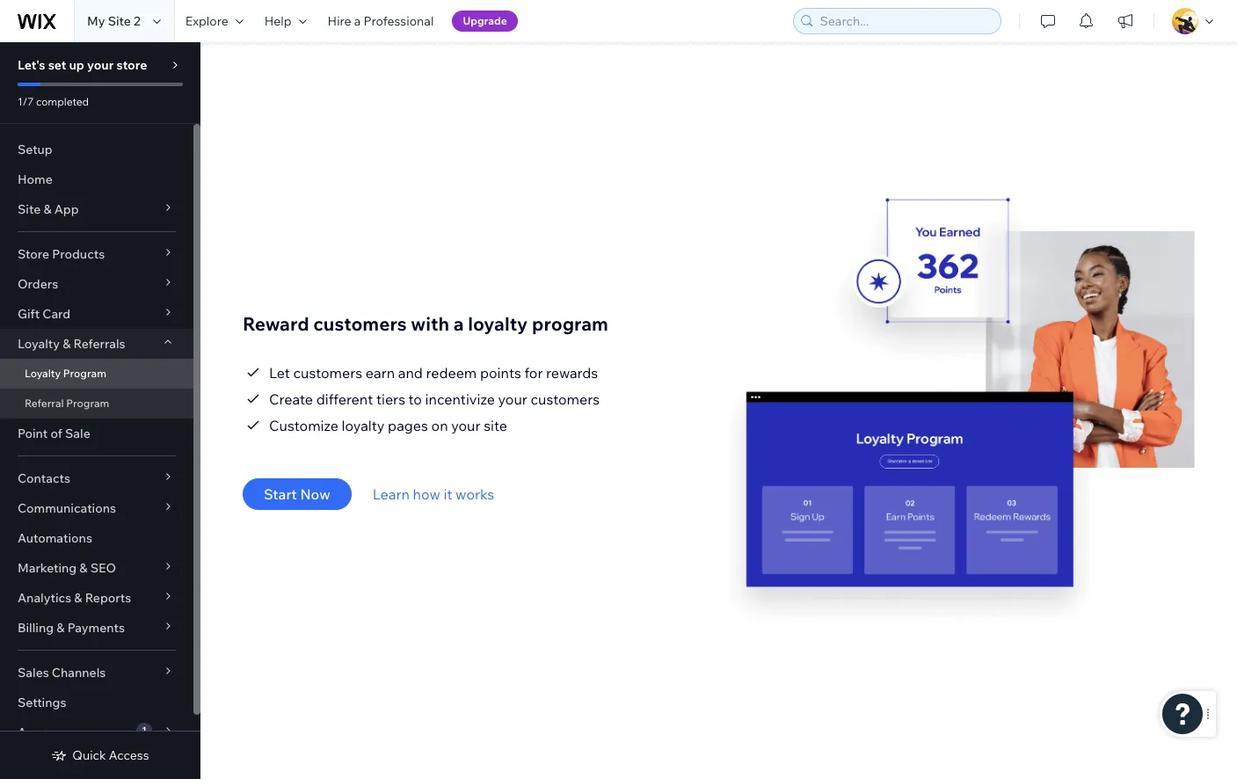 Task type: locate. For each thing, give the bounding box(es) containing it.
let
[[269, 364, 290, 382]]

& left reports
[[74, 590, 82, 606]]

0 horizontal spatial a
[[354, 13, 361, 29]]

loyalty up points
[[468, 312, 528, 335]]

up
[[69, 57, 84, 73]]

quick access
[[72, 747, 149, 763]]

marketing & seo
[[18, 560, 116, 576]]

hire a professional
[[328, 13, 434, 29]]

2 vertical spatial your
[[451, 417, 481, 434]]

marketing & seo button
[[0, 553, 193, 583]]

my
[[87, 13, 105, 29]]

customers down rewards
[[531, 390, 600, 408]]

completed
[[36, 95, 89, 108]]

& left app
[[43, 201, 52, 217]]

& right the billing
[[57, 620, 65, 636]]

1 vertical spatial loyalty
[[342, 417, 385, 434]]

reward customers with a loyalty program
[[243, 312, 608, 335]]

0 vertical spatial customers
[[313, 312, 407, 335]]

create
[[269, 390, 313, 408]]

earn
[[366, 364, 395, 382]]

loyalty up referral
[[25, 367, 61, 380]]

learn how it works link
[[373, 484, 494, 505]]

loyalty down gift card
[[18, 336, 60, 352]]

1 vertical spatial program
[[66, 397, 109, 410]]

of
[[51, 426, 62, 441]]

program for loyalty program
[[63, 367, 106, 380]]

0 horizontal spatial your
[[87, 57, 114, 73]]

with
[[411, 312, 449, 335]]

customers up different
[[293, 364, 362, 382]]

0 vertical spatial loyalty
[[468, 312, 528, 335]]

1 vertical spatial your
[[498, 390, 527, 408]]

referral program link
[[0, 389, 193, 419]]

a right with on the top of the page
[[453, 312, 464, 335]]

start now
[[264, 485, 330, 503]]

loyalty
[[468, 312, 528, 335], [342, 417, 385, 434]]

hire
[[328, 13, 351, 29]]

reward
[[243, 312, 309, 335]]

site left 2
[[108, 13, 131, 29]]

program down loyalty & referrals popup button at the left top of page
[[63, 367, 106, 380]]

referral
[[25, 397, 64, 410]]

my site 2
[[87, 13, 140, 29]]

products
[[52, 246, 105, 262]]

to
[[408, 390, 422, 408]]

1/7 completed
[[18, 95, 89, 108]]

0 vertical spatial program
[[63, 367, 106, 380]]

gift card button
[[0, 299, 193, 329]]

site & app
[[18, 201, 79, 217]]

loyalty down different
[[342, 417, 385, 434]]

set
[[48, 57, 66, 73]]

tiers
[[376, 390, 405, 408]]

your right 'up' on the left
[[87, 57, 114, 73]]

and
[[398, 364, 423, 382]]

how
[[413, 485, 440, 503]]

1 horizontal spatial loyalty
[[468, 312, 528, 335]]

automations
[[18, 530, 92, 546]]

let's set up your store
[[18, 57, 147, 73]]

0 horizontal spatial loyalty
[[342, 417, 385, 434]]

rewards
[[546, 364, 598, 382]]

store
[[18, 246, 49, 262]]

a right the 'hire'
[[354, 13, 361, 29]]

& for loyalty
[[63, 336, 71, 352]]

your
[[87, 57, 114, 73], [498, 390, 527, 408], [451, 417, 481, 434]]

orders
[[18, 276, 58, 292]]

program down loyalty program link
[[66, 397, 109, 410]]

0 vertical spatial site
[[108, 13, 131, 29]]

quick
[[72, 747, 106, 763]]

1 vertical spatial customers
[[293, 364, 362, 382]]

program
[[532, 312, 608, 335]]

& left seo
[[79, 560, 88, 576]]

0 horizontal spatial site
[[18, 201, 41, 217]]

1 horizontal spatial your
[[451, 417, 481, 434]]

2 horizontal spatial your
[[498, 390, 527, 408]]

billing & payments button
[[0, 613, 193, 643]]

0 vertical spatial loyalty
[[18, 336, 60, 352]]

a
[[354, 13, 361, 29], [453, 312, 464, 335]]

store products
[[18, 246, 105, 262]]

2 vertical spatial customers
[[531, 390, 600, 408]]

loyalty inside popup button
[[18, 336, 60, 352]]

redeem
[[426, 364, 477, 382]]

incentivize
[[425, 390, 495, 408]]

reports
[[85, 590, 131, 606]]

& for analytics
[[74, 590, 82, 606]]

customers for earn
[[293, 364, 362, 382]]

site down the home
[[18, 201, 41, 217]]

1 horizontal spatial site
[[108, 13, 131, 29]]

site
[[484, 417, 507, 434]]

1 vertical spatial loyalty
[[25, 367, 61, 380]]

& for billing
[[57, 620, 65, 636]]

1 vertical spatial site
[[18, 201, 41, 217]]

1 vertical spatial a
[[453, 312, 464, 335]]

sidebar element
[[0, 42, 200, 779]]

& up the loyalty program
[[63, 336, 71, 352]]

1/7
[[18, 95, 34, 108]]

0 vertical spatial your
[[87, 57, 114, 73]]

loyalty & referrals
[[18, 336, 125, 352]]

marketing
[[18, 560, 77, 576]]

contacts
[[18, 470, 70, 486]]

access
[[109, 747, 149, 763]]

your down points
[[498, 390, 527, 408]]

referral program
[[25, 397, 109, 410]]

sales channels
[[18, 665, 106, 681]]

orders button
[[0, 269, 193, 299]]

point of sale link
[[0, 419, 193, 448]]

your right on
[[451, 417, 481, 434]]

customers
[[313, 312, 407, 335], [293, 364, 362, 382], [531, 390, 600, 408]]

customers up earn
[[313, 312, 407, 335]]

different
[[316, 390, 373, 408]]

contacts button
[[0, 463, 193, 493]]

setup link
[[0, 135, 193, 164]]

program
[[63, 367, 106, 380], [66, 397, 109, 410]]



Task type: vqa. For each thing, say whether or not it's contained in the screenshot.
second Times from the bottom
no



Task type: describe. For each thing, give the bounding box(es) containing it.
upgrade
[[463, 14, 507, 27]]

0 vertical spatial a
[[354, 13, 361, 29]]

start now button
[[243, 478, 351, 510]]

site inside dropdown button
[[18, 201, 41, 217]]

customers for with
[[313, 312, 407, 335]]

& for site
[[43, 201, 52, 217]]

explore
[[185, 13, 228, 29]]

learn
[[373, 485, 410, 503]]

works
[[456, 485, 494, 503]]

sale
[[65, 426, 90, 441]]

professional
[[364, 13, 434, 29]]

loyalty inside let customers earn and redeem points for rewards create different tiers to incentivize your customers customize loyalty pages on your site
[[342, 417, 385, 434]]

on
[[431, 417, 448, 434]]

start
[[264, 485, 297, 503]]

settings link
[[0, 688, 193, 717]]

point
[[18, 426, 48, 441]]

customize
[[269, 417, 339, 434]]

setup
[[18, 142, 53, 157]]

learn how it works
[[373, 485, 494, 503]]

loyalty program
[[25, 367, 106, 380]]

communications button
[[0, 493, 193, 523]]

it
[[444, 485, 452, 503]]

& for marketing
[[79, 560, 88, 576]]

site & app button
[[0, 194, 193, 224]]

loyalty for loyalty & referrals
[[18, 336, 60, 352]]

help button
[[254, 0, 317, 42]]

analytics
[[18, 590, 71, 606]]

Search... field
[[815, 9, 995, 33]]

hire a professional link
[[317, 0, 444, 42]]

channels
[[52, 665, 106, 681]]

app
[[54, 201, 79, 217]]

2
[[134, 13, 140, 29]]

let customers earn and redeem points for rewards create different tiers to incentivize your customers customize loyalty pages on your site
[[269, 364, 600, 434]]

upgrade button
[[452, 11, 518, 32]]

referrals
[[73, 336, 125, 352]]

1
[[142, 725, 146, 736]]

payments
[[67, 620, 125, 636]]

points
[[480, 364, 521, 382]]

loyalty program link
[[0, 359, 193, 389]]

seo
[[90, 560, 116, 576]]

gift
[[18, 306, 40, 322]]

store
[[116, 57, 147, 73]]

help
[[264, 13, 292, 29]]

store products button
[[0, 239, 193, 269]]

communications
[[18, 500, 116, 516]]

billing & payments
[[18, 620, 125, 636]]

analytics & reports
[[18, 590, 131, 606]]

gift card
[[18, 306, 71, 322]]

home
[[18, 171, 53, 187]]

quick access button
[[51, 747, 149, 763]]

point of sale
[[18, 426, 90, 441]]

analytics & reports button
[[0, 583, 193, 613]]

1 horizontal spatial a
[[453, 312, 464, 335]]

now
[[300, 485, 330, 503]]

apps
[[18, 725, 48, 740]]

sales channels button
[[0, 658, 193, 688]]

program for referral program
[[66, 397, 109, 410]]

let's
[[18, 57, 45, 73]]

loyalty & referrals button
[[0, 329, 193, 359]]

automations link
[[0, 523, 193, 553]]

settings
[[18, 695, 66, 710]]

loyalty for loyalty program
[[25, 367, 61, 380]]

your inside sidebar element
[[87, 57, 114, 73]]

billing
[[18, 620, 54, 636]]

pages
[[388, 417, 428, 434]]

for
[[524, 364, 543, 382]]

sales
[[18, 665, 49, 681]]

card
[[42, 306, 71, 322]]

home link
[[0, 164, 193, 194]]



